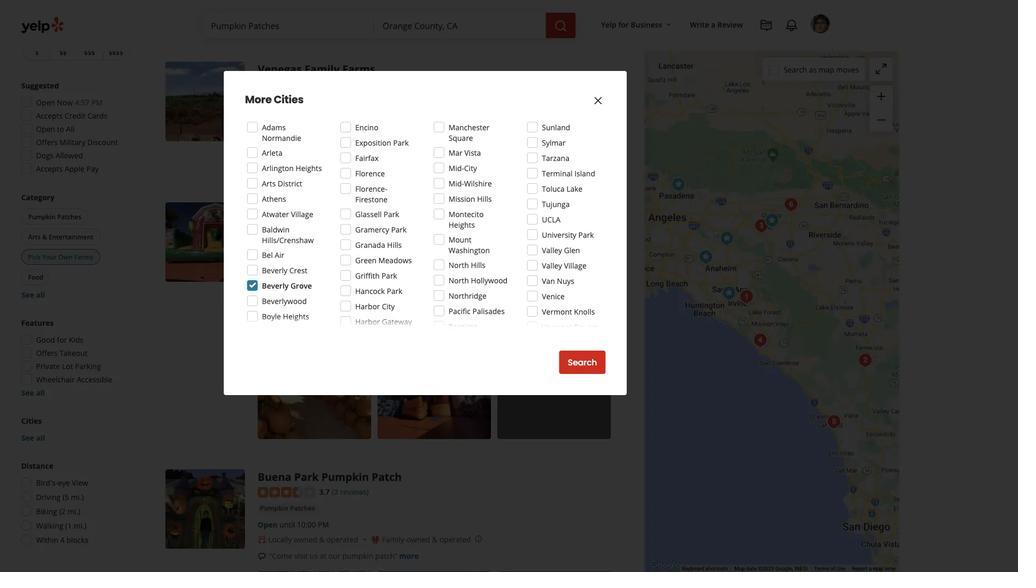 Task type: vqa. For each thing, say whether or not it's contained in the screenshot.
bottom Harbor
yes



Task type: locate. For each thing, give the bounding box(es) containing it.
about
[[438, 295, 459, 305]]

2 open until 10:00 pm from the top
[[258, 520, 329, 530]]

hills up north hollywood on the top
[[471, 260, 486, 270]]

biking (2 mi.)
[[36, 507, 80, 517]]

2 vertical spatial see all button
[[21, 433, 45, 443]]

0 vertical spatial to
[[294, 4, 301, 14]]

pm down kids activities button
[[318, 253, 329, 263]]

0 vertical spatial open until 10:00 pm
[[258, 253, 329, 263]]

adams
[[262, 122, 286, 132]]

hana field by tanaka farms image
[[719, 283, 740, 304]]

beverly grove
[[262, 281, 312, 291]]

pumpkin up (131
[[312, 203, 359, 217]]

1 vertical spatial vista
[[574, 338, 591, 348]]

and inside was free entry. the kids had a great time. not too big but big enough for a few photo opps and the
[[372, 154, 385, 164]]

see all down wheelchair
[[21, 388, 45, 398]]

was
[[379, 144, 392, 154], [354, 284, 367, 295], [409, 284, 422, 295], [511, 295, 524, 305]]

for right sell
[[426, 295, 436, 305]]

park for griffith
[[382, 271, 397, 281]]

0 vertical spatial north
[[449, 260, 469, 270]]

pumpkin right our
[[342, 552, 373, 562]]

us left the 2
[[485, 284, 493, 295]]

0 vertical spatial 16 speech v2 image
[[258, 145, 266, 153]]

your inside pick your own farms clear all
[[35, 16, 49, 25]]

harbor
[[355, 302, 380, 312], [355, 317, 380, 327]]

driving
[[36, 492, 61, 503]]

pay
[[86, 164, 99, 174]]

the up the palisades
[[477, 295, 490, 305]]

"love
[[269, 144, 288, 154]]

mid- up mission
[[449, 178, 464, 189]]

0 vertical spatial beverly
[[262, 265, 288, 276]]

16 speech v2 image left "love
[[258, 145, 266, 153]]

0 vertical spatial hills
[[477, 194, 492, 204]]

kids inside button
[[308, 237, 321, 246]]

believe
[[317, 284, 341, 295]]

pumpkin down the gramercy
[[361, 237, 389, 246]]

0 vertical spatial farms
[[66, 16, 84, 25]]

pumpkin patches for pumpkin patches button over arts & entertainment
[[28, 212, 81, 221]]

0 vertical spatial accepts
[[36, 111, 63, 121]]

were
[[439, 154, 456, 164], [312, 295, 329, 305]]

0 vertical spatial family-owned & operated
[[382, 268, 471, 278]]

the inside was free entry. the kids had a great time. not too big but big enough for a few photo opps and the
[[432, 144, 445, 154]]

open down suggested
[[36, 97, 55, 107]]

harbor down hancock
[[355, 302, 380, 312]]

family- down the meadows
[[382, 268, 407, 278]]

see for features
[[21, 388, 34, 398]]

pm up cards
[[91, 97, 103, 107]]

1 see from the top
[[21, 290, 34, 300]]

1 horizontal spatial more
[[331, 306, 350, 316]]

1 horizontal spatial the
[[477, 295, 490, 305]]

©2023
[[758, 566, 774, 573]]

2 locally from the top
[[268, 268, 292, 278]]

pumpkins were reasonably priced! 6 pumpkins
[[400, 154, 567, 164]]

1 family- from the top
[[382, 268, 407, 278]]

operated for buena park pumpkin patch
[[327, 535, 358, 545]]

0 vertical spatial see all button
[[21, 290, 45, 300]]

1 vertical spatial offers
[[36, 348, 58, 358]]

1 16 locally owned v2 image from the top
[[258, 128, 266, 137]]

16 speech v2 image
[[258, 145, 266, 153], [258, 553, 266, 561]]

open until 10:00 pm for buena
[[258, 520, 329, 530]]

2 horizontal spatial more link
[[399, 552, 419, 562]]

pumpkin patches inside group
[[28, 212, 81, 221]]

1 vertical spatial 16 family owned v2 image
[[371, 536, 380, 545]]

16 close v2 image
[[258, 24, 266, 33]]

0 horizontal spatial village
[[291, 209, 313, 219]]

pumpkin for pumpkin patches button over arts & entertainment
[[28, 212, 56, 221]]

harbor for harbor gateway
[[355, 317, 380, 327]]

cities right the more
[[274, 92, 304, 107]]

0 vertical spatial own
[[50, 16, 64, 25]]

2 family-owned & operated from the top
[[382, 535, 471, 545]]

1 offers from the top
[[36, 137, 58, 147]]

2 mid- from the top
[[449, 178, 464, 189]]

until inside "i never knew this existed until recently! my husband and i came on saturday and purchased tickets to enter at 1:30pm. we also purchased the souvenir cup so we could pick out 15…"
[[359, 0, 375, 3]]

16 family owned v2 image for patch
[[371, 269, 380, 277]]

the down husband
[[429, 4, 441, 14]]

locally owned & operated up (i
[[268, 268, 358, 278]]

1 vertical spatial pick
[[28, 253, 41, 261]]

2 horizontal spatial to
[[371, 295, 378, 305]]

pick inside pick your own farms clear all
[[21, 16, 33, 25]]

so down large
[[526, 295, 534, 305]]

1 horizontal spatial us
[[485, 284, 493, 295]]

park for buena
[[294, 470, 319, 484]]

heights for montecito heights
[[449, 220, 475, 230]]

your for pick your own farms clear all
[[35, 16, 49, 25]]

2 beverly from the top
[[262, 281, 289, 291]]

operated
[[327, 127, 358, 137], [327, 268, 358, 278], [439, 268, 471, 278], [327, 535, 358, 545], [439, 535, 471, 545]]

3 vermont from the top
[[542, 338, 572, 348]]

food
[[28, 273, 43, 282]]

1 locally from the top
[[268, 127, 292, 137]]

2 16 speech v2 image from the top
[[258, 553, 266, 561]]

locally up "beverly grove"
[[268, 268, 292, 278]]

more link down believe
[[331, 306, 350, 316]]

adams normandie
[[262, 122, 301, 143]]

enchanted country pumpkins & christmas trees image
[[717, 228, 738, 250]]

pumpkin for pumpkin patches button on top of adams
[[260, 96, 288, 105]]

griffith
[[355, 271, 380, 281]]

1 10:00 from the top
[[297, 253, 316, 263]]

0 vertical spatial vista
[[464, 148, 481, 158]]

offers military discount
[[36, 137, 118, 147]]

park for hancock
[[387, 286, 402, 296]]

bel air
[[262, 250, 284, 260]]

1 vertical spatial village
[[564, 261, 587, 271]]

so inside for $20 total. these were big enough to normally sell for about $50. the price was so low because he said they had more…"
[[526, 295, 534, 305]]

hills for granada hills
[[387, 240, 402, 250]]

big right but
[[577, 144, 588, 154]]

16 family owned v2 image down green meadows
[[371, 269, 380, 277]]

3 see all from the top
[[21, 433, 45, 443]]

farms right family
[[342, 62, 375, 76]]

0 vertical spatial valley
[[542, 245, 562, 255]]

square down the knolls
[[574, 322, 599, 332]]

family
[[305, 62, 340, 76]]

1 horizontal spatial more link
[[331, 306, 350, 316]]

of
[[831, 566, 835, 573]]

vista right the mar
[[464, 148, 481, 158]]

were down 'kids'
[[439, 154, 456, 164]]

"love that this pumpkin patch
[[269, 144, 377, 154]]

0 vertical spatial see all
[[21, 290, 45, 300]]

to left normally
[[371, 295, 378, 305]]

all for features "see all" button
[[36, 388, 45, 398]]

square for vermont square
[[574, 322, 599, 332]]

1 vertical spatial locally
[[268, 268, 292, 278]]

park down years
[[393, 138, 409, 148]]

pumpkin patches for pumpkin patches button under gramercy park
[[361, 237, 416, 246]]

park up 3.7 star rating image
[[294, 470, 319, 484]]

until for pumpkin
[[280, 253, 295, 263]]

the inside for $20 total. these were big enough to normally sell for about $50. the price was so low because he said they had more…"
[[477, 295, 490, 305]]

2 vertical spatial to
[[371, 295, 378, 305]]

1 vertical spatial us
[[310, 552, 318, 562]]

1 vertical spatial see all
[[21, 388, 45, 398]]

all right clear
[[38, 25, 45, 34]]

pumpkin patches up arts & entertainment
[[28, 212, 81, 221]]

16 family owned v2 image for pumpkin
[[371, 536, 380, 545]]

enough up the $36.…"
[[269, 154, 296, 164]]

1 vertical spatial arts
[[28, 233, 41, 241]]

petting zoos
[[260, 237, 299, 246]]

crest
[[289, 265, 307, 276]]

1 mid- from the top
[[449, 163, 464, 173]]

expand map image
[[875, 63, 888, 75]]

1 north from the top
[[449, 260, 469, 270]]

0 vertical spatial offers
[[36, 137, 58, 147]]

own for pick your own farms clear all
[[50, 16, 64, 25]]

enough down griffith
[[343, 295, 369, 305]]

mi.) right (2
[[67, 507, 80, 517]]

2 vertical spatial see
[[21, 433, 34, 443]]

projects image
[[760, 19, 773, 32]]

1 horizontal spatial and
[[453, 0, 466, 3]]

he inside for $20 total. these were big enough to normally sell for about $50. the price was so low because he said they had more…"
[[581, 295, 590, 305]]

souvenir
[[443, 4, 473, 14]]

2 north from the top
[[449, 276, 469, 286]]

& for 16 locally owned v2 icon at top left
[[319, 268, 325, 278]]

family-owned & operated up the "the owner (i believe he was the owner) was amazing! he sold us 2 extra large pumpkins
[[382, 268, 471, 278]]

great
[[484, 144, 502, 154]]

0 vertical spatial map
[[819, 65, 834, 75]]

arlington
[[262, 163, 294, 173]]

valley for valley glen
[[542, 245, 562, 255]]

2 16 family owned v2 image from the top
[[371, 536, 380, 545]]

offers up private
[[36, 348, 58, 358]]

hills down the wilshire
[[477, 194, 492, 204]]

0 vertical spatial see
[[21, 290, 34, 300]]

mi.) for walking (1 mi.)
[[74, 521, 87, 531]]

vermont down because in the right bottom of the page
[[542, 307, 572, 317]]

farms inside pick your own farms clear all
[[66, 16, 84, 25]]

1 vermont from the top
[[542, 307, 572, 317]]

own
[[50, 16, 64, 25], [58, 253, 73, 261]]

search image
[[555, 20, 567, 32]]

0 vertical spatial he
[[343, 284, 352, 295]]

to inside "i never knew this existed until recently! my husband and i came on saturday and purchased tickets to enter at 1:30pm. we also purchased the souvenir cup so we could pick out 15…"
[[294, 4, 301, 14]]

1 horizontal spatial kids
[[308, 237, 321, 246]]

0 vertical spatial kids
[[308, 237, 321, 246]]

good for kids
[[36, 335, 83, 345]]

2 vertical spatial locally owned & operated
[[268, 535, 358, 545]]

1 horizontal spatial city
[[464, 163, 477, 173]]

3.7 star rating image
[[258, 488, 315, 498]]

harbor gateway
[[355, 317, 412, 327]]

0 horizontal spatial and
[[372, 154, 385, 164]]

0 vertical spatial until
[[359, 0, 375, 3]]

north for north hollywood
[[449, 276, 469, 286]]

own for pick your own farms
[[58, 253, 73, 261]]

until for park
[[280, 520, 295, 530]]

1 vertical spatial the
[[477, 295, 490, 305]]

pumpkin
[[321, 144, 354, 154], [342, 552, 373, 562]]

16 speech v2 image
[[258, 286, 266, 294]]

16 speech v2 image left "come at the bottom left
[[258, 553, 266, 561]]

locally for venegas
[[268, 127, 292, 137]]

1 horizontal spatial arts
[[262, 178, 276, 189]]

farms inside button
[[74, 253, 93, 261]]

family- for buena park pumpkin patch
[[382, 535, 407, 545]]

vermont up vermont vista
[[542, 322, 572, 332]]

this
[[318, 0, 331, 3], [306, 144, 319, 154]]

free
[[394, 144, 408, 154]]

park for gramercy
[[391, 225, 407, 235]]

and up souvenir
[[453, 0, 466, 3]]

until up "come at the bottom left
[[280, 520, 295, 530]]

little rascals pumpkin patch image
[[781, 194, 802, 216]]

family-owned & operated up "patch""
[[382, 535, 471, 545]]

beverly for beverly crest
[[262, 265, 288, 276]]

until up beverly crest
[[280, 253, 295, 263]]

0 vertical spatial city
[[464, 163, 477, 173]]

and down "patch" in the left of the page
[[372, 154, 385, 164]]

gramercy park
[[355, 225, 407, 235]]

all down wheelchair
[[36, 388, 45, 398]]

1 horizontal spatial to
[[294, 4, 301, 14]]

and
[[453, 0, 466, 3], [537, 0, 550, 3], [372, 154, 385, 164]]

1 vertical spatial reviews)
[[340, 487, 369, 497]]

0 vertical spatial heights
[[296, 163, 322, 173]]

farms for pick your own farms clear all
[[66, 16, 84, 25]]

0 vertical spatial arts
[[262, 178, 276, 189]]

0 vertical spatial the
[[429, 4, 441, 14]]

1 vertical spatial farms
[[342, 62, 375, 76]]

van
[[542, 276, 555, 286]]

was left free
[[379, 144, 392, 154]]

pumpkin patches for pumpkin patches button on top of adams
[[260, 96, 315, 105]]

park up owner)
[[382, 271, 397, 281]]

hollywood
[[471, 276, 508, 286]]

group
[[18, 80, 132, 177], [870, 85, 893, 132], [19, 192, 132, 300], [18, 318, 132, 398], [21, 416, 132, 443]]

2 harbor from the top
[[355, 317, 380, 327]]

3 locally owned & operated from the top
[[268, 535, 358, 545]]

purchased
[[552, 0, 588, 3], [391, 4, 427, 14]]

manchester
[[449, 122, 490, 132]]

vista down vermont square
[[574, 338, 591, 348]]

enough inside for $20 total. these were big enough to normally sell for about $50. the price was so low because he said they had more…"
[[343, 295, 369, 305]]

2 16 locally owned v2 image from the top
[[258, 536, 266, 545]]

on
[[493, 0, 502, 3]]

own right clear all link
[[50, 16, 64, 25]]

2 valley from the top
[[542, 261, 562, 271]]

arts for arts district
[[262, 178, 276, 189]]

city for mid-city
[[464, 163, 477, 173]]

patch"
[[375, 552, 397, 562]]

this inside "i never knew this existed until recently! my husband and i came on saturday and purchased tickets to enter at 1:30pm. we also purchased the souvenir cup so we could pick out 15…"
[[318, 0, 331, 3]]

so down on
[[489, 4, 497, 14]]

arts inside more cities dialog
[[262, 178, 276, 189]]

2 10:00 from the top
[[297, 520, 316, 530]]

park up glen
[[578, 230, 594, 240]]

pick inside button
[[28, 253, 41, 261]]

search inside search button
[[568, 357, 597, 369]]

your inside button
[[42, 253, 57, 261]]

$50.
[[461, 295, 475, 305]]

(3 reviews)
[[332, 487, 369, 497]]

0 horizontal spatial enough
[[269, 154, 296, 164]]

hills for mission hills
[[477, 194, 492, 204]]

0 vertical spatial 16 locally owned v2 image
[[258, 128, 266, 137]]

0 vertical spatial pumpkin patches link
[[258, 96, 317, 106]]

0 vertical spatial 10:00
[[297, 253, 316, 263]]

1 vertical spatial valley
[[542, 261, 562, 271]]

None search field
[[203, 13, 578, 38]]

2 locally owned & operated from the top
[[268, 268, 358, 278]]

valley down university at top right
[[542, 245, 562, 255]]

was down extra
[[511, 295, 524, 305]]

locally up "love
[[268, 127, 292, 137]]

venegas family farms
[[258, 62, 375, 76]]

2 vermont from the top
[[542, 322, 572, 332]]

pm down 3.7 at the left bottom of page
[[318, 520, 329, 530]]

1 16 family owned v2 image from the top
[[371, 269, 380, 277]]

& for pumpkin 16 family owned v2 image
[[432, 535, 438, 545]]

2 see all from the top
[[21, 388, 45, 398]]

at inside "i never knew this existed until recently! my husband and i came on saturday and purchased tickets to enter at 1:30pm. we also purchased the souvenir cup so we could pick out 15…"
[[323, 4, 330, 14]]

10:00 for park
[[297, 520, 316, 530]]

2 family- from the top
[[382, 535, 407, 545]]

family-owned & operated for buena park pumpkin patch
[[382, 535, 471, 545]]

boyle heights
[[262, 312, 309, 322]]

were inside for $20 total. these were big enough to normally sell for about $50. the price was so low because he said they had more…"
[[312, 295, 329, 305]]

so
[[489, 4, 497, 14], [526, 295, 534, 305]]

more…"
[[302, 306, 329, 316]]

2 vertical spatial pumpkin patches link
[[258, 504, 317, 514]]

reviews) inside 'link'
[[349, 220, 377, 230]]

2 offers from the top
[[36, 348, 58, 358]]

reviews) right (3
[[340, 487, 369, 497]]

for
[[618, 19, 629, 29], [298, 154, 308, 164], [569, 154, 579, 164], [579, 284, 589, 295], [426, 295, 436, 305], [57, 335, 67, 345]]

was inside was free entry. the kids had a great time. not too big but big enough for a few photo opps and the
[[379, 144, 392, 154]]

arts inside arts & entertainment button
[[28, 233, 41, 241]]

10:00 up crest
[[297, 253, 316, 263]]

1 accepts from the top
[[36, 111, 63, 121]]

(131 reviews) link
[[332, 219, 377, 231]]

all for "see all" button associated with category
[[36, 290, 45, 300]]

0 vertical spatial more
[[294, 165, 314, 175]]

1 beverly from the top
[[262, 265, 288, 276]]

info icon image
[[451, 127, 459, 136], [451, 127, 459, 136], [474, 268, 483, 277], [474, 268, 483, 277], [474, 535, 483, 544], [474, 535, 483, 544]]

1 vertical spatial mi.)
[[67, 507, 80, 517]]

park up granada hills
[[391, 225, 407, 235]]

for inside for $36.…"
[[569, 154, 579, 164]]

map left error
[[873, 566, 884, 573]]

normally
[[380, 295, 411, 305]]

pumpkin down 3.7 star rating image
[[260, 504, 288, 513]]

palisades
[[473, 306, 505, 316]]

open until 10:00 pm up crest
[[258, 253, 329, 263]]

1 locally owned & operated from the top
[[268, 127, 358, 137]]

city for harbor city
[[382, 302, 395, 312]]

1 vertical spatial cities
[[21, 416, 42, 426]]

more
[[245, 92, 272, 107]]

pumpkins
[[400, 154, 437, 164], [530, 154, 567, 164], [540, 284, 577, 295]]

1 vertical spatial city
[[382, 302, 395, 312]]

family-
[[382, 268, 407, 278], [382, 535, 407, 545]]

offers for offers takeout
[[36, 348, 58, 358]]

had
[[463, 144, 476, 154], [286, 306, 300, 316]]

family- up "patch""
[[382, 535, 407, 545]]

1 16 speech v2 image from the top
[[258, 145, 266, 153]]

pumpkin patches button
[[258, 96, 317, 106], [21, 209, 88, 225], [359, 236, 418, 247], [258, 504, 317, 514]]

map for error
[[873, 566, 884, 573]]

1 harbor from the top
[[355, 302, 380, 312]]

map
[[819, 65, 834, 75], [873, 566, 884, 573]]

locally for buena
[[268, 535, 292, 545]]

1 vertical spatial pumpkin
[[342, 552, 373, 562]]

pumpkins down entry.
[[400, 154, 437, 164]]

own inside button
[[58, 253, 73, 261]]

van nuys
[[542, 276, 574, 286]]

pasadena
[[258, 203, 309, 217]]

1 vertical spatial harbor
[[355, 317, 380, 327]]

patch
[[362, 203, 392, 217], [372, 470, 402, 484]]

for inside was free entry. the kids had a great time. not too big but big enough for a few photo opps and the
[[298, 154, 308, 164]]

see all button up distance
[[21, 433, 45, 443]]

yelp
[[601, 19, 617, 29]]

0 horizontal spatial square
[[449, 133, 473, 143]]

heights inside montecito heights
[[449, 220, 475, 230]]

1 vertical spatial pm
[[318, 253, 329, 263]]

pumpkin down category
[[28, 212, 56, 221]]

own inside pick your own farms clear all
[[50, 16, 64, 25]]

village up 3.4 star rating image
[[291, 209, 313, 219]]

write a review link
[[686, 15, 747, 34]]

that
[[290, 144, 304, 154]]

mi.) right (1
[[74, 521, 87, 531]]

1 horizontal spatial search
[[784, 65, 807, 75]]

0 vertical spatial 16 family owned v2 image
[[371, 269, 380, 277]]

for down but
[[569, 154, 579, 164]]

pumpkin inside group
[[28, 212, 56, 221]]

1 family-owned & operated from the top
[[382, 268, 471, 278]]

user actions element
[[593, 13, 845, 79]]

0 horizontal spatial the
[[369, 284, 381, 295]]

locally owned & operated up visit
[[268, 535, 358, 545]]

heights down these
[[283, 312, 309, 322]]

reviews)
[[349, 220, 377, 230], [340, 487, 369, 497]]

0 vertical spatial the
[[432, 144, 445, 154]]

1 vertical spatial hills
[[387, 240, 402, 250]]

0 horizontal spatial big
[[331, 295, 341, 305]]

had up reasonably
[[463, 144, 476, 154]]

to inside group
[[57, 124, 64, 134]]

big right the too
[[551, 144, 562, 154]]

option group
[[18, 461, 132, 549]]

group containing features
[[18, 318, 132, 398]]

for inside button
[[618, 19, 629, 29]]

could
[[511, 4, 530, 14]]

option group containing distance
[[18, 461, 132, 549]]

1 vertical spatial your
[[42, 253, 57, 261]]

16 locally owned v2 image
[[258, 128, 266, 137], [258, 536, 266, 545]]

pumpkin patches button down 3.7 star rating image
[[258, 504, 317, 514]]

village for valley village
[[564, 261, 587, 271]]

until up the we
[[359, 0, 375, 3]]

2 vertical spatial the
[[369, 284, 381, 295]]

square inside manchester square
[[449, 133, 473, 143]]

pumpkins up because in the right bottom of the page
[[540, 284, 577, 295]]

north hollywood
[[449, 276, 508, 286]]

husband
[[421, 0, 451, 3]]

1 vertical spatial 16 locally owned v2 image
[[258, 536, 266, 545]]

heights down that
[[296, 163, 322, 173]]

1 vertical spatial had
[[286, 306, 300, 316]]

vermont knolls
[[542, 307, 595, 317]]

pumpkin patches for pumpkin patches button under 3.7 star rating image
[[260, 504, 315, 513]]

saturday
[[504, 0, 535, 3]]

1 vertical spatial kids
[[69, 335, 83, 345]]

1 vertical spatial so
[[526, 295, 534, 305]]

was free entry. the kids had a great time. not too big but big enough for a few photo opps and the
[[269, 144, 588, 164]]

see all for features
[[21, 388, 45, 398]]

harbor down the harbor city
[[355, 317, 380, 327]]

pumpkin
[[260, 96, 288, 105], [312, 203, 359, 217], [28, 212, 56, 221], [361, 237, 389, 246], [321, 470, 369, 484], [260, 504, 288, 513]]

1 valley from the top
[[542, 245, 562, 255]]

16 family owned v2 image
[[371, 269, 380, 277], [371, 536, 380, 545]]

0 vertical spatial family-
[[382, 268, 407, 278]]

all up distance
[[36, 433, 45, 443]]

pick up food
[[28, 253, 41, 261]]

1 vertical spatial until
[[280, 253, 295, 263]]

1 see all from the top
[[21, 290, 45, 300]]

mar
[[449, 148, 463, 158]]

for right yelp at the top of the page
[[618, 19, 629, 29]]

pumpkin for pumpkin patches button under 3.7 star rating image
[[260, 504, 288, 513]]

1 see all button from the top
[[21, 290, 45, 300]]

"come
[[269, 552, 292, 562]]

1 open until 10:00 pm from the top
[[258, 253, 329, 263]]

0 vertical spatial had
[[463, 144, 476, 154]]

the inside "i never knew this existed until recently! my husband and i came on saturday and purchased tickets to enter at 1:30pm. we also purchased the souvenir cup so we could pick out 15…"
[[429, 4, 441, 14]]

park for university
[[578, 230, 594, 240]]

reviews) for patch
[[349, 220, 377, 230]]

3 locally from the top
[[268, 535, 292, 545]]

montecito heights
[[449, 209, 484, 230]]

2 accepts from the top
[[36, 164, 63, 174]]

0 vertical spatial locally
[[268, 127, 292, 137]]

group containing cities
[[21, 416, 132, 443]]

0 vertical spatial us
[[485, 284, 493, 295]]

pumpkin patches link for buena park pumpkin patch link
[[258, 504, 317, 514]]

park down griffith park
[[387, 286, 402, 296]]

locally up "come at the bottom left
[[268, 535, 292, 545]]

report a map error link
[[852, 566, 896, 573]]

manchester square
[[449, 122, 490, 143]]

north down washington
[[449, 260, 469, 270]]

extra
[[501, 284, 519, 295]]

pumpkin patches link
[[258, 96, 317, 106], [359, 236, 418, 247], [258, 504, 317, 514]]

error
[[885, 566, 896, 573]]

square up 'kids'
[[449, 133, 473, 143]]

0 vertical spatial square
[[449, 133, 473, 143]]

2 see all button from the top
[[21, 388, 45, 398]]

kids activities link
[[306, 236, 354, 247]]

0 vertical spatial mid-
[[449, 163, 464, 173]]

2 vertical spatial locally
[[268, 535, 292, 545]]

16 speech v2 image for buena
[[258, 553, 266, 561]]

3 see from the top
[[21, 433, 34, 443]]

accepts down dogs
[[36, 164, 63, 174]]

16 speech v2 image for venegas
[[258, 145, 266, 153]]

& for 16 family owned v2 image corresponding to patch
[[432, 268, 438, 278]]

vista
[[464, 148, 481, 158], [574, 338, 591, 348]]

pumpkin patches down gramercy park
[[361, 237, 416, 246]]

owned for buena park pumpkin patch
[[294, 535, 317, 545]]

more up district
[[294, 165, 314, 175]]

1 vertical spatial beverly
[[262, 281, 289, 291]]

they
[[269, 306, 285, 316]]

square for manchester square
[[449, 133, 473, 143]]

arts up athens
[[262, 178, 276, 189]]

2 horizontal spatial and
[[537, 0, 550, 3]]

big inside for $20 total. these were big enough to normally sell for about $50. the price was so low because he said they had more…"
[[331, 295, 341, 305]]

driving (5 mi.)
[[36, 492, 84, 503]]

1 horizontal spatial enough
[[343, 295, 369, 305]]

0 vertical spatial purchased
[[552, 0, 588, 3]]

had down these
[[286, 306, 300, 316]]

moves
[[836, 65, 859, 75]]

were up more…"
[[312, 295, 329, 305]]

this up enter
[[318, 0, 331, 3]]

see all down food button
[[21, 290, 45, 300]]

0 vertical spatial vermont
[[542, 307, 572, 317]]

village
[[291, 209, 313, 219], [564, 261, 587, 271]]

north for north hills
[[449, 260, 469, 270]]

2 see from the top
[[21, 388, 34, 398]]

3 see all button from the top
[[21, 433, 45, 443]]

1 vertical spatial family-
[[382, 535, 407, 545]]

petting zoos button
[[258, 236, 301, 247]]

1 vertical spatial enough
[[343, 295, 369, 305]]

accepts for accepts credit cards
[[36, 111, 63, 121]]

square
[[449, 133, 473, 143], [574, 322, 599, 332]]

1 horizontal spatial had
[[463, 144, 476, 154]]

was inside for $20 total. these were big enough to normally sell for about $50. the price was so low because he said they had more…"
[[511, 295, 524, 305]]



Task type: describe. For each thing, give the bounding box(es) containing it.
credit
[[65, 111, 86, 121]]

locally for pasadena
[[268, 268, 292, 278]]

terminal
[[542, 168, 573, 178]]

few
[[316, 154, 328, 164]]

venegas family farms image
[[762, 210, 783, 231]]

pasadena pumpkin patch image
[[668, 174, 689, 195]]

normandie
[[262, 133, 301, 143]]

meadows
[[379, 255, 412, 265]]

harbor city
[[355, 302, 395, 312]]

patches down 3.7 star rating image
[[290, 504, 315, 513]]

0 horizontal spatial us
[[310, 552, 318, 562]]

2 vertical spatial more link
[[399, 552, 419, 562]]

had inside for $20 total. these were big enough to normally sell for about $50. the price was so low because he said they had more…"
[[286, 306, 300, 316]]

0 horizontal spatial cities
[[21, 416, 42, 426]]

your for pick your own farms
[[42, 253, 57, 261]]

pumpkin patches button down gramercy park
[[359, 236, 418, 247]]

south coast farms farmstand image
[[750, 330, 771, 351]]

pacoima
[[449, 322, 478, 332]]

pumpkin patches button up adams
[[258, 96, 317, 106]]

10:00 for pumpkin
[[297, 253, 316, 263]]

valley for valley village
[[542, 261, 562, 271]]

$$$ button
[[76, 44, 102, 60]]

dogs
[[36, 150, 54, 160]]

parking
[[75, 361, 101, 372]]

see all for category
[[21, 290, 45, 300]]

granada
[[355, 240, 385, 250]]

terms
[[814, 566, 829, 573]]

see all button for category
[[21, 290, 45, 300]]

pumpkin patches link for petting zoos link
[[359, 236, 418, 247]]

0 vertical spatial patch
[[362, 203, 392, 217]]

buena park pumpkin patch link
[[258, 470, 402, 484]]

farms for pick your own farms
[[74, 253, 93, 261]]

venegas family farms image
[[165, 62, 245, 141]]

pm for pasadena
[[318, 253, 329, 263]]

write
[[690, 19, 709, 29]]

never
[[276, 0, 296, 3]]

(131
[[332, 220, 347, 230]]

harbor for harbor city
[[355, 302, 380, 312]]

pumpkin up (3 reviews) link
[[321, 470, 369, 484]]

years
[[388, 127, 407, 137]]

mi.) for driving (5 mi.)
[[71, 492, 84, 503]]

more cities dialog
[[0, 0, 1018, 573]]

hancock park
[[355, 286, 402, 296]]

we
[[499, 4, 509, 14]]

mar vista
[[449, 148, 481, 158]]

0 vertical spatial pumpkin
[[321, 144, 354, 154]]

owned for pasadena pumpkin patch
[[294, 268, 317, 278]]

exposition
[[355, 138, 391, 148]]

park for exposition
[[393, 138, 409, 148]]

so inside "i never knew this existed until recently! my husband and i came on saturday and purchased tickets to enter at 1:30pm. we also purchased the souvenir cup so we could pick out 15…"
[[489, 4, 497, 14]]

open for "the owner (i believe he was the owner) was amazing! he sold us 2 extra large
[[258, 253, 278, 263]]

a up reasonably
[[478, 144, 482, 154]]

$36.…"
[[269, 165, 293, 175]]

map for moves
[[819, 65, 834, 75]]

use
[[837, 566, 846, 573]]

0 vertical spatial were
[[439, 154, 456, 164]]

owner)
[[383, 284, 407, 295]]

a right report
[[869, 566, 872, 573]]

eye
[[58, 478, 70, 488]]

1 vertical spatial this
[[306, 144, 319, 154]]

family-owned & operated for pasadena pumpkin patch
[[382, 268, 471, 278]]

keyboard shortcuts button
[[682, 566, 728, 573]]

$$$$ button
[[102, 44, 129, 60]]

operated for pasadena pumpkin patch
[[327, 268, 358, 278]]

offers for offers military discount
[[36, 137, 58, 147]]

patches up entertainment
[[57, 212, 81, 221]]

these
[[289, 295, 310, 305]]

ucla
[[542, 215, 561, 225]]

the original manassero farms market image
[[736, 287, 757, 308]]

zoom in image
[[875, 90, 888, 103]]

arleta
[[262, 148, 283, 158]]

(5
[[63, 492, 69, 503]]

accepts for accepts apple pay
[[36, 164, 63, 174]]

toluca lake
[[542, 184, 583, 194]]

7 years in business
[[382, 127, 447, 137]]

bird's-eye view
[[36, 478, 88, 488]]

visit
[[294, 552, 308, 562]]

search button
[[559, 351, 606, 374]]

valley glen
[[542, 245, 580, 255]]

nuys
[[557, 276, 574, 286]]

delivery
[[268, 24, 293, 33]]

to inside for $20 total. these were big enough to normally sell for about $50. the price was so low because he said they had more…"
[[371, 295, 378, 305]]

a inside write a review link
[[711, 19, 716, 29]]

enough inside was free entry. the kids had a great time. not too big but big enough for a few photo opps and the
[[269, 154, 296, 164]]

village for atwater village
[[291, 209, 313, 219]]

vista for mar vista
[[464, 148, 481, 158]]

good
[[36, 335, 55, 345]]

atwater
[[262, 209, 289, 219]]

as
[[809, 65, 817, 75]]

for $36.…"
[[269, 154, 579, 175]]

16 locally owned v2 image for buena
[[258, 536, 266, 545]]

activities
[[323, 237, 352, 246]]

total.
[[269, 295, 287, 305]]

a left "few"
[[310, 154, 314, 164]]

large
[[521, 284, 538, 295]]

fairfax
[[355, 153, 379, 163]]

glassell park
[[355, 209, 399, 219]]

open until 10:00 pm for pasadena
[[258, 253, 329, 263]]

military
[[60, 137, 85, 147]]

for left $20
[[579, 284, 589, 295]]

4
[[60, 535, 65, 545]]

see for category
[[21, 290, 34, 300]]

1 vertical spatial patch
[[372, 470, 402, 484]]

heights for boyle heights
[[283, 312, 309, 322]]

mission hills
[[449, 194, 492, 204]]

(131 reviews)
[[332, 220, 377, 230]]

(3 reviews) link
[[332, 486, 369, 498]]

gateway
[[382, 317, 412, 327]]

1 horizontal spatial big
[[551, 144, 562, 154]]

open for "come visit us at our pumpkin patch"
[[258, 520, 278, 530]]

all for 3rd "see all" button from the top of the page
[[36, 433, 45, 443]]

had inside was free entry. the kids had a great time. not too big but big enough for a few photo opps and the
[[463, 144, 476, 154]]

cities inside dialog
[[274, 92, 304, 107]]

within 4 blocks
[[36, 535, 88, 545]]

suggested
[[21, 80, 59, 90]]

& inside button
[[42, 233, 47, 241]]

2 vertical spatial more
[[399, 552, 419, 562]]

pumpkin for pumpkin patches button under gramercy park
[[361, 237, 389, 246]]

beverly for beverly grove
[[262, 281, 289, 291]]

blocks
[[67, 535, 88, 545]]

all
[[66, 124, 75, 134]]

locally owned & operated for pumpkin
[[268, 268, 358, 278]]

open for open to all
[[36, 97, 55, 107]]

search for search as map moves
[[784, 65, 807, 75]]

was down griffith
[[354, 284, 367, 295]]

for $20 total. these were big enough to normally sell for about $50. the price was so low because he said they had more…"
[[269, 284, 606, 316]]

0 horizontal spatial more
[[294, 165, 314, 175]]

florence-
[[355, 184, 387, 194]]

venegas family farms link
[[258, 62, 375, 76]]

kenny's strawberry farm image
[[855, 350, 876, 372]]

mi.) for biking (2 mi.)
[[67, 507, 80, 517]]

arts for arts & entertainment
[[28, 233, 41, 241]]

pacific
[[449, 306, 471, 316]]

yelp for business button
[[597, 15, 677, 34]]

google image
[[648, 559, 683, 573]]

search for search
[[568, 357, 597, 369]]

family- for pasadena pumpkin patch
[[382, 268, 407, 278]]

buena park pumpkin patch image
[[695, 247, 717, 268]]

all inside pick your own farms clear all
[[38, 25, 45, 34]]

16 years in business v2 image
[[371, 128, 380, 137]]

zoom out image
[[875, 114, 888, 126]]

& for buena 16 locally owned v2 image
[[319, 535, 325, 545]]

15…"
[[561, 4, 578, 14]]

mid- for wilshire
[[449, 178, 464, 189]]

biking
[[36, 507, 57, 517]]

see all button for features
[[21, 388, 45, 398]]

photo
[[330, 154, 351, 164]]

owned for venegas family farms
[[294, 127, 317, 137]]

heights for arlington heights
[[296, 163, 322, 173]]

group containing suggested
[[18, 80, 132, 177]]

buena park pumpkin patch image
[[165, 470, 245, 549]]

16 locally owned v2 image
[[258, 269, 266, 277]]

existed
[[332, 0, 357, 3]]

& for venegas's 16 locally owned v2 image
[[319, 127, 325, 137]]

locally owned & operated for park
[[268, 535, 358, 545]]

16 chevron down v2 image
[[664, 21, 673, 29]]

open down more cities
[[258, 112, 278, 122]]

group containing category
[[19, 192, 132, 300]]

baldwin hills/crenshaw
[[262, 225, 314, 245]]

locally owned & operated for family
[[268, 127, 358, 137]]

mid-wilshire
[[449, 178, 492, 189]]

was up sell
[[409, 284, 422, 295]]

pick for pick your own farms
[[28, 253, 41, 261]]

0 horizontal spatial purchased
[[391, 4, 427, 14]]

recently!
[[377, 0, 406, 3]]

for up offers takeout at the bottom of page
[[57, 335, 67, 345]]

0 horizontal spatial kids
[[69, 335, 83, 345]]

walking
[[36, 521, 63, 531]]

glen
[[564, 245, 580, 255]]

entry.
[[410, 144, 430, 154]]

our
[[328, 552, 341, 562]]

low
[[536, 295, 548, 305]]

map region
[[545, 23, 952, 573]]

takeout
[[60, 348, 88, 358]]

hills/crenshaw
[[262, 235, 314, 245]]

notifications image
[[785, 19, 798, 32]]

open left all
[[36, 124, 55, 134]]

2 horizontal spatial big
[[577, 144, 588, 154]]

pasadena pumpkin patch image
[[165, 203, 245, 282]]

pm for buena
[[318, 520, 329, 530]]

pasadena pumpkin patch
[[258, 203, 392, 217]]

0 vertical spatial more link
[[294, 165, 314, 175]]

2
[[495, 284, 499, 295]]

university park
[[542, 230, 594, 240]]

grove
[[291, 281, 312, 291]]

vista for vermont vista
[[574, 338, 591, 348]]

pumpkins down the too
[[530, 154, 567, 164]]

reviews) for pumpkin
[[340, 487, 369, 497]]

hills for north hills
[[471, 260, 486, 270]]

my
[[408, 0, 419, 3]]

16 locally owned v2 image for venegas
[[258, 128, 266, 137]]

the inside was free entry. the kids had a great time. not too big but big enough for a few photo opps and the
[[387, 154, 398, 164]]

operated for venegas family farms
[[327, 127, 358, 137]]

patches down venegas family farms 'link'
[[290, 96, 315, 105]]

close image
[[592, 94, 605, 107]]

3.4 star rating image
[[258, 221, 315, 231]]

6
[[524, 154, 528, 164]]

vermont for vermont vista
[[542, 338, 572, 348]]

carlsbad strawberry company image
[[824, 412, 845, 433]]

apple
[[65, 164, 84, 174]]

patch
[[356, 144, 377, 154]]

pumpkin patches button up arts & entertainment
[[21, 209, 88, 225]]

more cities
[[245, 92, 304, 107]]

patches up the meadows
[[391, 237, 416, 246]]

exposition park
[[355, 138, 409, 148]]

vermont for vermont square
[[542, 322, 572, 332]]

frosty's forest pumpkin patch image
[[751, 216, 772, 237]]

0 vertical spatial pm
[[91, 97, 103, 107]]

vermont for vermont knolls
[[542, 307, 572, 317]]

1 vertical spatial at
[[320, 552, 327, 562]]

knolls
[[574, 307, 595, 317]]



